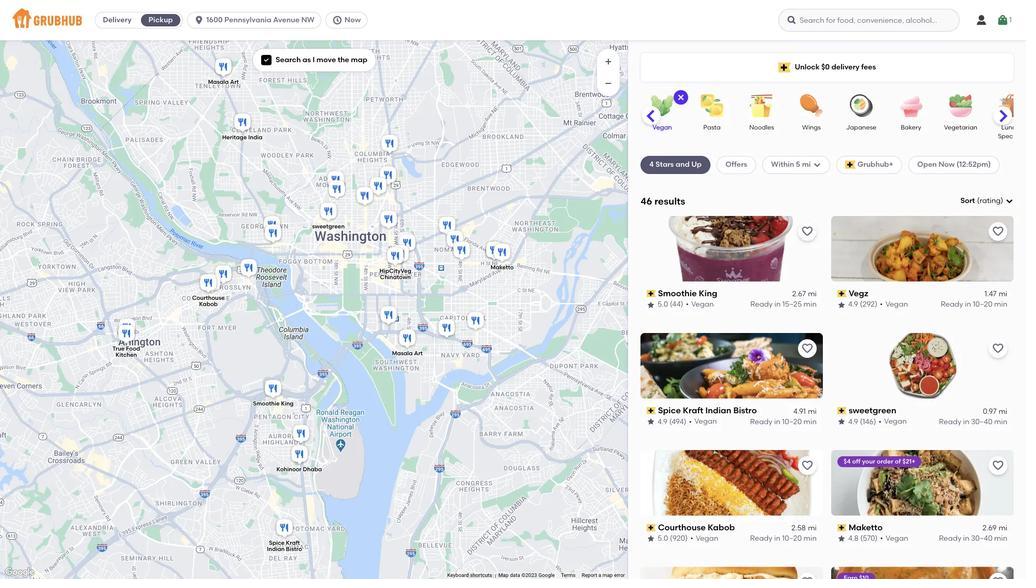 Task type: locate. For each thing, give the bounding box(es) containing it.
svg image inside field
[[1006, 197, 1014, 205]]

indian down spice kraft indian bistro logo
[[706, 406, 732, 416]]

smoothie king up (44)
[[658, 289, 718, 299]]

vegz logo image
[[832, 216, 1014, 282]]

mi right 2.58
[[809, 524, 817, 533]]

courthouse kabob image
[[198, 273, 219, 296]]

0 horizontal spatial indian
[[267, 547, 285, 553]]

map
[[351, 55, 368, 64], [603, 573, 613, 579]]

star icon image left 4.9 (146)
[[838, 418, 846, 426]]

1 vertical spatial ready in 10–20 min
[[751, 418, 817, 426]]

save this restaurant image for smoothie king
[[802, 225, 814, 238]]

•
[[686, 300, 689, 309], [881, 300, 883, 309], [689, 418, 692, 426], [879, 418, 882, 426], [691, 535, 694, 544], [881, 535, 884, 544]]

0 vertical spatial 5.0
[[658, 300, 669, 309]]

star icon image left 4.9 (292)
[[838, 301, 846, 309]]

46
[[641, 195, 653, 207]]

spice kraft indian bistro
[[658, 406, 757, 416], [267, 540, 302, 553]]

smoothie king
[[658, 289, 718, 299], [253, 401, 294, 408]]

1 ready in 30–40 min from the top
[[940, 418, 1008, 426]]

save this restaurant image for 'sweetgreen logo'
[[993, 343, 1005, 355]]

0 vertical spatial masala art image
[[213, 57, 234, 79]]

0 horizontal spatial map
[[351, 55, 368, 64]]

1 vertical spatial ready in 30–40 min
[[940, 535, 1008, 544]]

ready for sweetgreen
[[940, 418, 962, 426]]

kraft inside map region
[[286, 540, 300, 547]]

spice 6 modern indian image
[[390, 244, 411, 267]]

10–20 for spice kraft indian bistro
[[783, 418, 802, 426]]

1 vertical spatial grubhub plus flag logo image
[[846, 161, 856, 169]]

map right a
[[603, 573, 613, 579]]

0 vertical spatial kraft
[[683, 406, 704, 416]]

bistro down 'spice kraft indian bistro' image
[[286, 547, 302, 553]]

kabob palace image
[[291, 424, 312, 446]]

lunch specials
[[999, 124, 1024, 140]]

vegz
[[849, 289, 869, 299]]

now right open
[[939, 160, 955, 169]]

pasta image
[[694, 94, 731, 117]]

10–20 down 2.58
[[783, 535, 802, 544]]

grubhub plus flag logo image left unlock
[[779, 62, 791, 72]]

4.91 mi
[[794, 407, 817, 416]]

maketto image
[[492, 242, 513, 265]]

0 horizontal spatial masala
[[208, 79, 229, 86]]

0 horizontal spatial grubhub plus flag logo image
[[779, 62, 791, 72]]

1 vertical spatial kraft
[[286, 540, 300, 547]]

1 horizontal spatial plnt burger image
[[437, 318, 457, 341]]

vegan right "(920)"
[[696, 535, 719, 544]]

1 vertical spatial masala art
[[392, 351, 423, 357]]

• right "(920)"
[[691, 535, 694, 544]]

lunch specials image
[[993, 94, 1027, 117]]

0 horizontal spatial kabob
[[199, 301, 218, 308]]

30–40 down 2.69
[[972, 535, 993, 544]]

5.0 (920)
[[658, 535, 688, 544]]

vegan right (44)
[[692, 300, 714, 309]]

0.97
[[984, 407, 997, 416]]

2 30–40 from the top
[[972, 535, 993, 544]]

courthouse kabob down the simple greek image
[[192, 295, 225, 308]]

mi for sweetgreen
[[999, 407, 1008, 416]]

vegan for spice kraft indian bistro
[[695, 418, 717, 426]]

1 horizontal spatial smoothie king
[[658, 289, 718, 299]]

courthouse kabob logo image
[[641, 450, 823, 516]]

min down 1.47 mi
[[995, 300, 1008, 309]]

2 vertical spatial 10–20
[[783, 535, 802, 544]]

vegan for sweetgreen
[[885, 418, 907, 426]]

japanese image
[[844, 94, 880, 117]]

star icon image for spice kraft indian bistro
[[647, 418, 655, 426]]

1 horizontal spatial spice
[[658, 406, 681, 416]]

1 horizontal spatial map
[[603, 573, 613, 579]]

vegan image
[[645, 94, 681, 117]]

ready in 30–40 min for sweetgreen
[[940, 418, 1008, 426]]

vegan
[[653, 124, 672, 131], [692, 300, 714, 309], [886, 300, 909, 309], [695, 418, 717, 426], [885, 418, 907, 426], [696, 535, 719, 544], [886, 535, 909, 544]]

report a map error link
[[582, 573, 625, 579]]

in for smoothie king
[[775, 300, 781, 309]]

svg image right )
[[1006, 197, 1014, 205]]

• vegan for maketto
[[881, 535, 909, 544]]

1 vertical spatial king
[[281, 401, 294, 408]]

bistro down spice kraft indian bistro logo
[[734, 406, 757, 416]]

sweetgreen image
[[318, 201, 339, 224]]

ready in 15–25 min
[[751, 300, 817, 309]]

• vegan
[[686, 300, 714, 309], [881, 300, 909, 309], [689, 418, 717, 426], [879, 418, 907, 426], [691, 535, 719, 544], [881, 535, 909, 544]]

grubhub plus flag logo image for unlock $0 delivery fees
[[779, 62, 791, 72]]

masala art down sandella's flatbread cafe icon
[[392, 351, 423, 357]]

1 horizontal spatial masala art
[[392, 351, 423, 357]]

0 vertical spatial bistro
[[734, 406, 757, 416]]

min for maketto
[[995, 535, 1008, 544]]

min for sweetgreen
[[995, 418, 1008, 426]]

bakery image
[[893, 94, 930, 117]]

dig - georgetown image
[[262, 215, 283, 237]]

mi right 1.47
[[999, 290, 1008, 299]]

0 vertical spatial indian
[[706, 406, 732, 416]]

busboys and poets - 450 k image
[[397, 233, 418, 256]]

2.69
[[983, 524, 997, 533]]

mi for courthouse kabob
[[809, 524, 817, 533]]

5.0 left "(920)"
[[658, 535, 669, 544]]

plnt burger image right doi moi image at top
[[378, 165, 399, 188]]

ready in 30–40 min down 0.97
[[940, 418, 1008, 426]]

• right (494)
[[689, 418, 692, 426]]

vegan right "(570)"
[[886, 535, 909, 544]]

0 vertical spatial sweetgreen
[[312, 223, 345, 230]]

1 vertical spatial kabob
[[708, 523, 735, 533]]

ready for courthouse kabob
[[751, 535, 773, 544]]

• for smoothie king
[[686, 300, 689, 309]]

1600 pennsylvania avenue nw button
[[187, 12, 326, 29]]

1 horizontal spatial now
[[939, 160, 955, 169]]

(570)
[[861, 535, 878, 544]]

sweetgreen up (146)
[[849, 406, 897, 416]]

star icon image left '5.0 (44)'
[[647, 301, 655, 309]]

5.0
[[658, 300, 669, 309], [658, 535, 669, 544]]

courthouse kabob up "(920)"
[[658, 523, 735, 533]]

4.9 left (494)
[[658, 418, 668, 426]]

1 horizontal spatial masala
[[392, 351, 413, 357]]

sweetgreen down souvlaki icon
[[312, 223, 345, 230]]

subscription pass image for spice kraft indian bistro
[[647, 408, 656, 415]]

0 vertical spatial smoothie king
[[658, 289, 718, 299]]

0 vertical spatial now
[[345, 16, 361, 24]]

2 5.0 from the top
[[658, 535, 669, 544]]

10–20 down 1.47
[[973, 300, 993, 309]]

Search for food, convenience, alcohol... search field
[[779, 9, 960, 32]]

min down 2.58 mi
[[804, 535, 817, 544]]

vegan for maketto
[[886, 535, 909, 544]]

subscription pass image for courthouse kabob
[[647, 525, 656, 532]]

grubhub plus flag logo image for grubhub+
[[846, 161, 856, 169]]

unlock $0 delivery fees
[[795, 63, 877, 71]]

a
[[599, 573, 602, 579]]

1 horizontal spatial courthouse
[[658, 523, 706, 533]]

subscription pass image
[[647, 290, 656, 298], [647, 408, 656, 415], [838, 408, 847, 415], [838, 525, 847, 532]]

• vegan right "(570)"
[[881, 535, 909, 544]]

©2023
[[522, 573, 537, 579]]

• for sweetgreen
[[879, 418, 882, 426]]

ready
[[751, 300, 773, 309], [941, 300, 964, 309], [751, 418, 773, 426], [940, 418, 962, 426], [751, 535, 773, 544], [940, 535, 962, 544]]

courthouse down the simple greek image
[[192, 295, 225, 302]]

4.9 down vegz
[[849, 300, 859, 309]]

• right (146)
[[879, 418, 882, 426]]

mi right 0.97
[[999, 407, 1008, 416]]

0 vertical spatial courthouse
[[192, 295, 225, 302]]

save this restaurant button for spice kraft indian bistro logo
[[799, 339, 817, 358]]

10–20 down 4.91
[[783, 418, 802, 426]]

within 5 mi
[[772, 160, 811, 169]]

• vegan right (146)
[[879, 418, 907, 426]]

4.9 left (146)
[[849, 418, 859, 426]]

plnt burger image left szechuan house (8th st se) image on the left bottom of page
[[437, 318, 457, 341]]

0 vertical spatial kabob
[[199, 301, 218, 308]]

indian down 'spice kraft indian bistro' image
[[267, 547, 285, 553]]

$4 off your order of $21+
[[844, 458, 916, 465]]

svg image inside now "button"
[[332, 15, 343, 25]]

spice
[[658, 406, 681, 416], [269, 540, 285, 547]]

plnt burger image
[[378, 165, 399, 188], [437, 318, 457, 341]]

kabob down "courthouse kabob logo"
[[708, 523, 735, 533]]

0 vertical spatial ready in 10–20 min
[[941, 300, 1008, 309]]

kraft
[[683, 406, 704, 416], [286, 540, 300, 547]]

mi right 2.69
[[999, 524, 1008, 533]]

now up the the
[[345, 16, 361, 24]]

1 horizontal spatial spice kraft indian bistro
[[658, 406, 757, 416]]

1 5.0 from the top
[[658, 300, 669, 309]]

save this restaurant image
[[802, 343, 814, 355], [993, 343, 1005, 355], [993, 460, 1005, 472], [802, 577, 814, 580], [993, 577, 1005, 580]]

svg image left 1600
[[194, 15, 204, 25]]

mi for maketto
[[999, 524, 1008, 533]]

indian inside map region
[[267, 547, 285, 553]]

10–20 for vegz
[[973, 300, 993, 309]]

minus icon image
[[604, 78, 614, 89]]

0 horizontal spatial courthouse
[[192, 295, 225, 302]]

1 vertical spatial spice
[[269, 540, 285, 547]]

1 vertical spatial map
[[603, 573, 613, 579]]

none field containing sort
[[961, 196, 1014, 207]]

5.0 for courthouse kabob
[[658, 535, 669, 544]]

1 vertical spatial sweetgreen
[[849, 406, 897, 416]]

min down 4.91 mi
[[804, 418, 817, 426]]

mi
[[803, 160, 811, 169], [809, 290, 817, 299], [999, 290, 1008, 299], [809, 407, 817, 416], [999, 407, 1008, 416], [809, 524, 817, 533], [999, 524, 1008, 533]]

0 vertical spatial 10–20
[[973, 300, 993, 309]]

svg image inside the 1600 pennsylvania avenue nw button
[[194, 15, 204, 25]]

maketto up 4.8 (570) at the right bottom of page
[[849, 523, 883, 533]]

proceed to checkout button
[[890, 304, 1027, 323]]

main navigation navigation
[[0, 0, 1027, 40]]

0 horizontal spatial masala art image
[[213, 57, 234, 79]]

courthouse up "(920)"
[[658, 523, 706, 533]]

poke box dc image
[[484, 240, 505, 263]]

wings image
[[794, 94, 830, 117]]

4.9 for sweetgreen
[[849, 418, 859, 426]]

terms
[[561, 573, 576, 579]]

min
[[804, 300, 817, 309], [995, 300, 1008, 309], [804, 418, 817, 426], [995, 418, 1008, 426], [804, 535, 817, 544], [995, 535, 1008, 544]]

chinatown
[[380, 274, 411, 281]]

svg image
[[194, 15, 204, 25], [332, 15, 343, 25], [787, 15, 798, 25], [1006, 197, 1014, 205]]

1 vertical spatial indian
[[267, 547, 285, 553]]

ready in 30–40 min
[[940, 418, 1008, 426], [940, 535, 1008, 544]]

min down 0.97 mi
[[995, 418, 1008, 426]]

szechuan house (8th st se) image
[[466, 311, 486, 333]]

None field
[[961, 196, 1014, 207]]

0 vertical spatial subscription pass image
[[838, 290, 847, 298]]

4.91
[[794, 407, 806, 416]]

masala art up heritage india 'image' on the top of the page
[[208, 79, 239, 86]]

2.67
[[793, 290, 806, 299]]

30–40 for maketto
[[972, 535, 993, 544]]

masala art image
[[213, 57, 234, 79], [397, 328, 418, 351]]

4.9
[[849, 300, 859, 309], [658, 418, 668, 426], [849, 418, 859, 426]]

min down 2.69 mi
[[995, 535, 1008, 544]]

map data ©2023 google
[[499, 573, 555, 579]]

15–25
[[783, 300, 802, 309]]

to
[[953, 309, 961, 318]]

ready in 10–20 min for vegz
[[941, 300, 1008, 309]]

save this restaurant button for vegz logo
[[989, 222, 1008, 241]]

min for smoothie king
[[804, 300, 817, 309]]

maketto down "sushi moto" icon
[[491, 264, 514, 271]]

1 vertical spatial bistro
[[286, 547, 302, 553]]

10–20
[[973, 300, 993, 309], [783, 418, 802, 426], [783, 535, 802, 544]]

stars
[[656, 160, 674, 169]]

0 horizontal spatial courthouse kabob
[[192, 295, 225, 308]]

subscription pass image for maketto
[[838, 525, 847, 532]]

1 horizontal spatial art
[[414, 351, 423, 357]]

1 vertical spatial art
[[414, 351, 423, 357]]

report
[[582, 573, 598, 579]]

in for maketto
[[964, 535, 970, 544]]

1 vertical spatial masala art image
[[397, 328, 418, 351]]

30–40
[[972, 418, 993, 426], [972, 535, 993, 544]]

smoothie
[[658, 289, 697, 299], [253, 401, 280, 408]]

vegan right (494)
[[695, 418, 717, 426]]

subscription pass image
[[838, 290, 847, 298], [647, 525, 656, 532]]

0 vertical spatial spice
[[658, 406, 681, 416]]

sort
[[961, 197, 976, 205]]

min down 2.67 mi at right bottom
[[804, 300, 817, 309]]

)
[[1001, 197, 1004, 205]]

rating
[[980, 197, 1001, 205]]

ready in 30–40 min for maketto
[[940, 535, 1008, 544]]

lunch
[[1002, 124, 1020, 131]]

smoothie king image
[[263, 379, 284, 401]]

(494)
[[670, 418, 687, 426]]

1 30–40 from the top
[[972, 418, 993, 426]]

1 vertical spatial maketto
[[849, 523, 883, 533]]

pickup button
[[139, 12, 183, 29]]

ready for smoothie king
[[751, 300, 773, 309]]

true food kitchen image
[[116, 324, 137, 346]]

italian kitchen image
[[368, 176, 389, 199]]

0 horizontal spatial sweetgreen
[[312, 223, 345, 230]]

kabob down courthouse kabob image
[[199, 301, 218, 308]]

0 horizontal spatial masala art
[[208, 79, 239, 86]]

4
[[650, 160, 654, 169]]

ready in 10–20 min down 4.91
[[751, 418, 817, 426]]

0 vertical spatial 30–40
[[972, 418, 993, 426]]

1 horizontal spatial sweetgreen
[[849, 406, 897, 416]]

4.9 (146)
[[849, 418, 877, 426]]

nw
[[301, 16, 315, 24]]

save this restaurant button for 'sweetgreen logo'
[[989, 339, 1008, 358]]

maketto hipcityveg chinatown
[[380, 264, 514, 281]]

souvlaki image
[[327, 179, 347, 202]]

king up kabob palace icon
[[281, 401, 294, 408]]

food
[[126, 346, 140, 353]]

grubhub plus flag logo image left grubhub+ in the top of the page
[[846, 161, 856, 169]]

1 horizontal spatial subscription pass image
[[838, 290, 847, 298]]

1 vertical spatial subscription pass image
[[647, 525, 656, 532]]

• for spice kraft indian bistro
[[689, 418, 692, 426]]

0 vertical spatial smoothie
[[658, 289, 697, 299]]

kabob inside map region
[[199, 301, 218, 308]]

vegan for courthouse kabob
[[696, 535, 719, 544]]

spice kraft indian bistro inside map region
[[267, 540, 302, 553]]

• right (44)
[[686, 300, 689, 309]]

0 horizontal spatial spice kraft indian bistro
[[267, 540, 302, 553]]

1 vertical spatial 30–40
[[972, 535, 993, 544]]

4.9 (292)
[[849, 300, 878, 309]]

2 vertical spatial ready in 10–20 min
[[751, 535, 817, 544]]

0 horizontal spatial plnt burger image
[[378, 165, 399, 188]]

vegan right (292)
[[886, 300, 909, 309]]

• vegan right (44)
[[686, 300, 714, 309]]

0 horizontal spatial spice
[[269, 540, 285, 547]]

star icon image left 5.0 (920)
[[647, 535, 655, 544]]

mi right "2.67"
[[809, 290, 817, 299]]

0 vertical spatial art
[[230, 79, 239, 86]]

• right (292)
[[881, 300, 883, 309]]

maketto inside the maketto hipcityveg chinatown
[[491, 264, 514, 271]]

0 vertical spatial ready in 30–40 min
[[940, 418, 1008, 426]]

46 results
[[641, 195, 686, 207]]

0 vertical spatial masala
[[208, 79, 229, 86]]

0.97 mi
[[984, 407, 1008, 416]]

• right "(570)"
[[881, 535, 884, 544]]

king
[[699, 289, 718, 299], [281, 401, 294, 408]]

2.58
[[792, 524, 806, 533]]

1 horizontal spatial maketto
[[849, 523, 883, 533]]

courthouse kabob inside map region
[[192, 295, 225, 308]]

masala art image down sandella's flatbread cafe icon
[[397, 328, 418, 351]]

ready in 30–40 min down 2.69
[[940, 535, 1008, 544]]

0 horizontal spatial kraft
[[286, 540, 300, 547]]

masala art image down 1600
[[213, 57, 234, 79]]

bistro inside map region
[[286, 547, 302, 553]]

• vegan right (494)
[[689, 418, 717, 426]]

smoothie king up kabob palace icon
[[253, 401, 294, 408]]

vegan right (146)
[[885, 418, 907, 426]]

2 ready in 30–40 min from the top
[[940, 535, 1008, 544]]

0 horizontal spatial king
[[281, 401, 294, 408]]

move
[[317, 55, 336, 64]]

king down smoothie king logo
[[699, 289, 718, 299]]

0 vertical spatial king
[[699, 289, 718, 299]]

• vegan for spice kraft indian bistro
[[689, 418, 717, 426]]

courthouse inside map region
[[192, 295, 225, 302]]

vegetarian image
[[943, 94, 980, 117]]

0 horizontal spatial now
[[345, 16, 361, 24]]

now
[[345, 16, 361, 24], [939, 160, 955, 169]]

0 horizontal spatial bistro
[[286, 547, 302, 553]]

4.9 (494)
[[658, 418, 687, 426]]

0 horizontal spatial maketto
[[491, 264, 514, 271]]

dhaba
[[303, 467, 322, 473]]

1 vertical spatial courthouse kabob
[[658, 523, 735, 533]]

1 vertical spatial 5.0
[[658, 535, 669, 544]]

1 horizontal spatial kraft
[[683, 406, 704, 416]]

0 horizontal spatial smoothie king
[[253, 401, 294, 408]]

• vegan right "(920)"
[[691, 535, 719, 544]]

wiseguy pizza - rosslyn image
[[239, 258, 259, 281]]

spice inside map region
[[269, 540, 285, 547]]

star icon image left 4.9 (494)
[[647, 418, 655, 426]]

(44)
[[670, 300, 684, 309]]

ready in 10–20 min down 2.58
[[751, 535, 817, 544]]

0 horizontal spatial subscription pass image
[[647, 525, 656, 532]]

0 vertical spatial grubhub plus flag logo image
[[779, 62, 791, 72]]

2.67 mi
[[793, 290, 817, 299]]

map right the the
[[351, 55, 368, 64]]

little beet image
[[396, 231, 416, 254]]

vegan for vegz
[[886, 300, 909, 309]]

4.9 for vegz
[[849, 300, 859, 309]]

1 horizontal spatial masala art image
[[397, 328, 418, 351]]

mi right 5
[[803, 160, 811, 169]]

now inside "button"
[[345, 16, 361, 24]]

1 vertical spatial smoothie
[[253, 401, 280, 408]]

mi right 4.91
[[809, 407, 817, 416]]

sweetgreen
[[312, 223, 345, 230], [849, 406, 897, 416]]

0 vertical spatial courthouse kabob
[[192, 295, 225, 308]]

grubhub plus flag logo image
[[779, 62, 791, 72], [846, 161, 856, 169]]

• vegan right (292)
[[881, 300, 909, 309]]

1 vertical spatial spice kraft indian bistro
[[267, 540, 302, 553]]

save this restaurant button
[[799, 222, 817, 241], [989, 222, 1008, 241], [799, 339, 817, 358], [989, 339, 1008, 358], [799, 457, 817, 475], [989, 457, 1008, 475], [799, 574, 817, 580], [989, 574, 1008, 580]]

30–40 down 0.97
[[972, 418, 993, 426]]

star icon image left "4.8"
[[838, 535, 846, 544]]

star icon image for smoothie king
[[647, 301, 655, 309]]

svg image right nw
[[332, 15, 343, 25]]

0 horizontal spatial smoothie
[[253, 401, 280, 408]]

30–40 for sweetgreen
[[972, 418, 993, 426]]

5.0 left (44)
[[658, 300, 669, 309]]

ready in 10–20 min down 1.47
[[941, 300, 1008, 309]]

svg image
[[976, 14, 988, 26], [997, 14, 1010, 26], [263, 57, 270, 63], [677, 93, 686, 102], [813, 161, 822, 169]]

maketto
[[491, 264, 514, 271], [849, 523, 883, 533]]

1 vertical spatial masala
[[392, 351, 413, 357]]

sweetgreen inside map region
[[312, 223, 345, 230]]

save this restaurant image
[[802, 225, 814, 238], [993, 225, 1005, 238], [802, 460, 814, 472]]

star icon image
[[647, 301, 655, 309], [838, 301, 846, 309], [647, 418, 655, 426], [838, 418, 846, 426], [647, 535, 655, 544], [838, 535, 846, 544]]

1 vertical spatial 10–20
[[783, 418, 802, 426]]

1 vertical spatial smoothie king
[[253, 401, 294, 408]]

0 vertical spatial maketto
[[491, 264, 514, 271]]

1 horizontal spatial grubhub plus flag logo image
[[846, 161, 856, 169]]

wings
[[803, 124, 821, 131]]

maketto for maketto hipcityveg chinatown
[[491, 264, 514, 271]]



Task type: vqa. For each thing, say whether or not it's contained in the screenshot.


Task type: describe. For each thing, give the bounding box(es) containing it.
0 vertical spatial spice kraft indian bistro
[[658, 406, 757, 416]]

0 vertical spatial plnt burger image
[[378, 165, 399, 188]]

error
[[614, 573, 625, 579]]

true food kitchen
[[113, 346, 140, 359]]

5.0 (44)
[[658, 300, 684, 309]]

google image
[[3, 566, 37, 580]]

fare well - sticky fingers diner image
[[452, 240, 472, 263]]

japanese
[[847, 124, 877, 131]]

• vegan for sweetgreen
[[879, 418, 907, 426]]

in for courthouse kabob
[[775, 535, 781, 544]]

and
[[676, 160, 690, 169]]

vegetarian
[[945, 124, 978, 131]]

subscription pass image for vegz
[[838, 290, 847, 298]]

save this restaurant image for spice kraft indian bistro logo
[[802, 343, 814, 355]]

hipcityveg
[[380, 268, 412, 275]]

1.47
[[985, 290, 997, 299]]

kohinoor dhaba image
[[289, 444, 310, 467]]

we the pizza image
[[117, 317, 137, 340]]

in for spice kraft indian bistro
[[775, 418, 781, 426]]

map
[[499, 573, 509, 579]]

hipcityveg chinatown logo image
[[641, 568, 823, 580]]

spice kraft indian bistro image
[[274, 518, 295, 541]]

open
[[918, 160, 937, 169]]

specials
[[999, 133, 1024, 140]]

terms link
[[561, 573, 576, 579]]

$21+
[[903, 458, 916, 465]]

fees
[[862, 63, 877, 71]]

ready in 10–20 min for courthouse kabob
[[751, 535, 817, 544]]

4.8
[[849, 535, 859, 544]]

search
[[276, 55, 301, 64]]

report a map error
[[582, 573, 625, 579]]

in for sweetgreen
[[964, 418, 970, 426]]

90 second pizza  (georgetown) image
[[263, 223, 284, 246]]

(292)
[[861, 300, 878, 309]]

pennsylvania
[[225, 16, 272, 24]]

save this restaurant button for "courthouse kabob logo"
[[799, 457, 817, 475]]

chercher ethiopian restaurant & mart image
[[379, 209, 399, 232]]

vegan down vegan image
[[653, 124, 672, 131]]

0 vertical spatial masala art
[[208, 79, 239, 86]]

plus icon image
[[604, 57, 614, 67]]

india
[[248, 134, 263, 141]]

1 vertical spatial plnt burger image
[[437, 318, 457, 341]]

• for vegz
[[881, 300, 883, 309]]

heritage india
[[222, 134, 263, 141]]

shortcuts
[[470, 573, 492, 579]]

heritage india image
[[232, 112, 253, 135]]

of
[[895, 458, 902, 465]]

within
[[772, 160, 795, 169]]

• for courthouse kabob
[[691, 535, 694, 544]]

off
[[853, 458, 861, 465]]

svg image up unlock
[[787, 15, 798, 25]]

open now (12:52pm)
[[918, 160, 992, 169]]

1 horizontal spatial courthouse kabob
[[658, 523, 735, 533]]

1 button
[[997, 11, 1012, 30]]

grubhub+
[[858, 160, 894, 169]]

delivery
[[832, 63, 860, 71]]

maketto logo image
[[832, 450, 1014, 516]]

kitchen
[[116, 352, 137, 359]]

• vegan for smoothie king
[[686, 300, 714, 309]]

min for spice kraft indian bistro
[[804, 418, 817, 426]]

i
[[313, 55, 315, 64]]

vegan for smoothie king
[[692, 300, 714, 309]]

sweetgreen logo image
[[832, 333, 1014, 399]]

burger district image
[[202, 273, 222, 296]]

min for vegz
[[995, 300, 1008, 309]]

star icon image for courthouse kabob
[[647, 535, 655, 544]]

star icon image for vegz
[[838, 301, 846, 309]]

min for courthouse kabob
[[804, 535, 817, 544]]

1 horizontal spatial bistro
[[734, 406, 757, 416]]

1 horizontal spatial indian
[[706, 406, 732, 416]]

sandella's flatbread cafe image
[[379, 305, 399, 328]]

king inside map region
[[281, 401, 294, 408]]

1600
[[206, 16, 223, 24]]

seoulspice image
[[437, 215, 458, 238]]

sushi moto image
[[484, 240, 505, 263]]

(920)
[[670, 535, 688, 544]]

kohinoor dhaba
[[277, 467, 322, 473]]

delivery
[[103, 16, 132, 24]]

mi for vegz
[[999, 290, 1008, 299]]

proceed
[[922, 309, 952, 318]]

star icon image for sweetgreen
[[838, 418, 846, 426]]

noodles image
[[744, 94, 780, 117]]

smoothie king inside map region
[[253, 401, 294, 408]]

1 horizontal spatial king
[[699, 289, 718, 299]]

sort ( rating )
[[961, 197, 1004, 205]]

smoothie inside map region
[[253, 401, 280, 408]]

$0
[[822, 63, 830, 71]]

results
[[655, 195, 686, 207]]

• vegan for courthouse kabob
[[691, 535, 719, 544]]

(12:52pm)
[[957, 160, 992, 169]]

1 horizontal spatial smoothie
[[658, 289, 697, 299]]

0 horizontal spatial art
[[230, 79, 239, 86]]

laos in town image
[[445, 229, 466, 252]]

subscription pass image for sweetgreen
[[838, 408, 847, 415]]

1.47 mi
[[985, 290, 1008, 299]]

• vegan for vegz
[[881, 300, 909, 309]]

ready for vegz
[[941, 300, 964, 309]]

proceed to checkout
[[922, 309, 997, 318]]

5.0 for smoothie king
[[658, 300, 669, 309]]

search as i move the map
[[276, 55, 368, 64]]

heritage
[[222, 134, 247, 141]]

the
[[338, 55, 350, 64]]

• for maketto
[[881, 535, 884, 544]]

1 vertical spatial now
[[939, 160, 955, 169]]

hipcityveg chinatown image
[[385, 246, 406, 269]]

now button
[[326, 12, 372, 29]]

mi for spice kraft indian bistro
[[809, 407, 817, 416]]

ready for maketto
[[940, 535, 962, 544]]

4.9 for spice kraft indian bistro
[[658, 418, 668, 426]]

0 vertical spatial map
[[351, 55, 368, 64]]

ready for spice kraft indian bistro
[[751, 418, 773, 426]]

noodles
[[750, 124, 775, 131]]

2.58 mi
[[792, 524, 817, 533]]

(
[[978, 197, 980, 205]]

heritage india logo image
[[832, 568, 1014, 580]]

maketto for maketto
[[849, 523, 883, 533]]

vegz image
[[326, 170, 346, 192]]

1
[[1010, 15, 1012, 24]]

save this restaurant image for courthouse kabob
[[802, 460, 814, 472]]

google
[[539, 573, 555, 579]]

avenue
[[273, 16, 300, 24]]

your
[[863, 458, 876, 465]]

smoothie king logo image
[[641, 216, 823, 282]]

star icon image for maketto
[[838, 535, 846, 544]]

1 vertical spatial courthouse
[[658, 523, 706, 533]]

4.8 (570)
[[849, 535, 878, 544]]

data
[[510, 573, 520, 579]]

true
[[113, 346, 125, 353]]

the simple greek image
[[213, 264, 234, 287]]

keyboard shortcuts button
[[447, 573, 492, 580]]

bakery
[[901, 124, 922, 131]]

save this restaurant image for vegz
[[993, 225, 1005, 238]]

save this restaurant image for the hipcityveg chinatown logo
[[802, 577, 814, 580]]

spice kraft indian bistro logo image
[[641, 333, 823, 399]]

nuvegan cafe image
[[380, 133, 400, 156]]

save this restaurant button for smoothie king logo
[[799, 222, 817, 241]]

as
[[303, 55, 311, 64]]

order
[[877, 458, 894, 465]]

subscription pass image for smoothie king
[[647, 290, 656, 298]]

checkout
[[962, 309, 997, 318]]

svg image inside 1 button
[[997, 14, 1010, 26]]

doi moi image
[[355, 186, 375, 208]]

$4
[[844, 458, 851, 465]]

mi for smoothie king
[[809, 290, 817, 299]]

1 horizontal spatial kabob
[[708, 523, 735, 533]]

map region
[[0, 34, 751, 580]]

save this restaurant button for the hipcityveg chinatown logo
[[799, 574, 817, 580]]

10–20 for courthouse kabob
[[783, 535, 802, 544]]

in for vegz
[[966, 300, 972, 309]]

keyboard
[[447, 573, 469, 579]]

delivery button
[[95, 12, 139, 29]]

ready in 10–20 min for spice kraft indian bistro
[[751, 418, 817, 426]]



